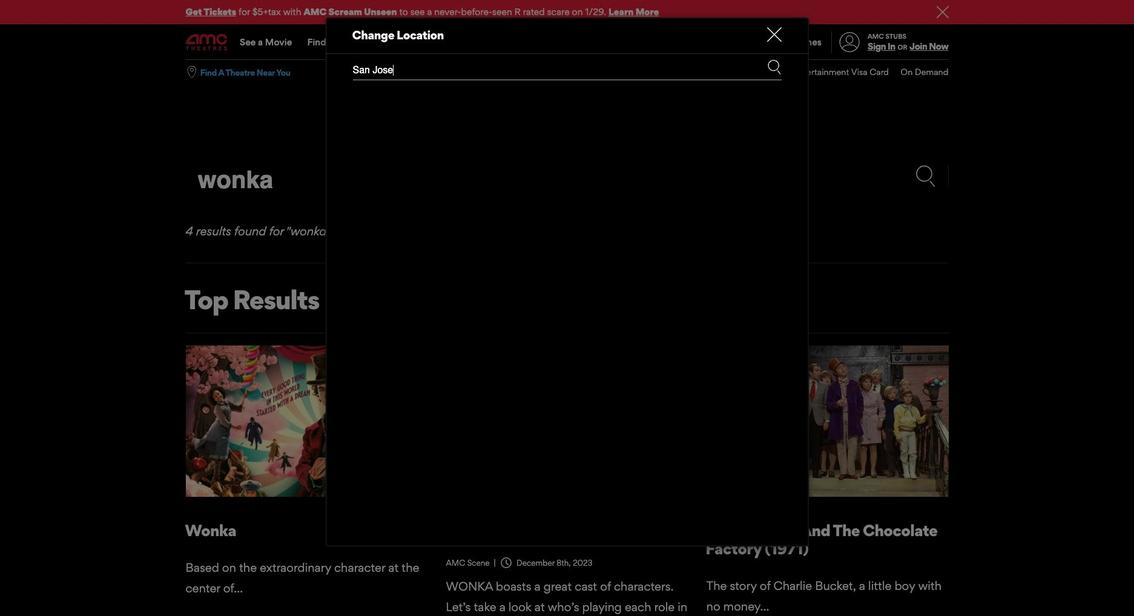 Task type: locate. For each thing, give the bounding box(es) containing it.
menu
[[186, 25, 948, 59], [558, 60, 948, 85]]

5 menu item from the left
[[759, 60, 889, 85]]

4 menu item from the left
[[708, 60, 759, 85]]

user profile image
[[833, 32, 867, 52]]

menu item
[[558, 60, 620, 85], [620, 60, 672, 85], [672, 60, 708, 85], [708, 60, 759, 85], [759, 60, 889, 85], [889, 60, 948, 85]]

submit search image
[[767, 60, 781, 74]]

menu up search by city, zip or theatre text field
[[186, 25, 948, 59]]

wonka image
[[186, 346, 428, 497]]

amc logo image
[[186, 34, 228, 51], [186, 34, 228, 51]]

menu down showtimes image
[[558, 60, 948, 85]]

2 menu item from the left
[[620, 60, 672, 85]]



Task type: describe. For each thing, give the bounding box(es) containing it.
submit search icon image
[[915, 165, 936, 187]]

0 vertical spatial menu
[[186, 25, 948, 59]]

6 menu item from the left
[[889, 60, 948, 85]]

1 menu item from the left
[[558, 60, 620, 85]]

close element
[[767, 27, 781, 42]]

sign in or join amc stubs element
[[831, 25, 948, 59]]

search the AMC website text field
[[186, 165, 915, 195]]

1 vertical spatial menu
[[558, 60, 948, 85]]

Search by City, Zip or Theatre text field
[[353, 60, 730, 79]]

showtimes image
[[738, 31, 774, 53]]

close image
[[767, 27, 781, 42]]

3 menu item from the left
[[672, 60, 708, 85]]

cookie consent banner dialog
[[0, 584, 1134, 616]]

willy wonka and the chocolate factory (1971) image
[[706, 346, 948, 497]]



Task type: vqa. For each thing, say whether or not it's contained in the screenshot.
Showtimes Image
yes



